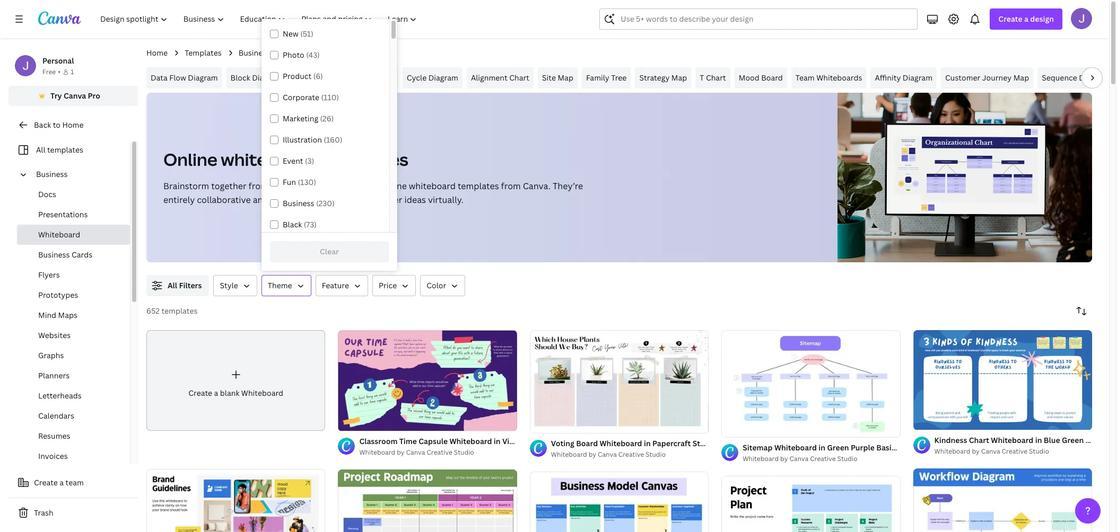 Task type: describe. For each thing, give the bounding box(es) containing it.
mind maps link
[[17, 306, 130, 326]]

graphs link
[[17, 346, 130, 366]]

(26)
[[320, 114, 334, 124]]

diagram for cycle diagram
[[429, 73, 459, 83]]

back
[[34, 120, 51, 130]]

classroom time capsule whiteboard in violet pastel pink mint green style image
[[338, 331, 517, 431]]

whiteboard by canva creative studio link for board
[[551, 450, 709, 461]]

studio inside voting board whiteboard in papercraft style whiteboard by canva creative studio
[[646, 451, 666, 460]]

new (51)
[[283, 29, 314, 39]]

it's
[[330, 194, 343, 206]]

t chart link
[[696, 67, 731, 89]]

create for create a blank whiteboard
[[189, 389, 212, 399]]

color
[[427, 281, 447, 291]]

alignment chart
[[471, 73, 530, 83]]

t chart
[[700, 73, 727, 83]]

product
[[283, 71, 312, 81]]

mood board link
[[735, 67, 788, 89]]

board for mood
[[762, 73, 783, 83]]

fun
[[283, 177, 296, 187]]

by inside kindness chart whiteboard in blue green pink style whiteboard by canva creative studio
[[973, 448, 980, 457]]

2 from from the left
[[501, 180, 521, 192]]

so
[[319, 194, 328, 206]]

green inside kindness chart whiteboard in blue green pink style whiteboard by canva creative studio
[[1063, 436, 1085, 446]]

create a team
[[34, 478, 84, 488]]

create a design button
[[991, 8, 1063, 30]]

kindness
[[935, 436, 968, 446]]

all filters button
[[147, 276, 209, 297]]

create a design
[[999, 14, 1055, 24]]

and
[[253, 194, 268, 206]]

flyers
[[38, 270, 60, 280]]

strategy map link
[[636, 67, 692, 89]]

online
[[382, 180, 407, 192]]

all templates link
[[15, 140, 124, 160]]

family tree
[[587, 73, 627, 83]]

violet
[[503, 437, 524, 447]]

creative inside kindness chart whiteboard in blue green pink style whiteboard by canva creative studio
[[1003, 448, 1028, 457]]

cycle
[[407, 73, 427, 83]]

voting board whiteboard in papercraft style link
[[551, 439, 712, 450]]

diagram for sequence diagram
[[1080, 73, 1110, 83]]

design
[[1031, 14, 1055, 24]]

blank
[[220, 389, 240, 399]]

chart for t
[[706, 73, 727, 83]]

studio inside the sitemap whiteboard in green purple basic style whiteboard by canva creative studio
[[838, 455, 858, 464]]

relationship
[[318, 73, 363, 83]]

docs link
[[17, 185, 130, 205]]

in inside voting board whiteboard in papercraft style whiteboard by canva creative studio
[[644, 439, 651, 449]]

clear button
[[270, 241, 389, 263]]

pink inside the classroom time capsule whiteboard in violet pastel pink mint green style whiteboard by canva creative studio
[[550, 437, 565, 447]]

strategy map
[[640, 73, 688, 83]]

prototypes link
[[17, 286, 130, 306]]

trash link
[[8, 503, 138, 524]]

marketing
[[283, 114, 319, 124]]

maps
[[58, 311, 77, 321]]

workflow diagram planning whiteboard in purple blue modern professional style image
[[914, 469, 1093, 533]]

pro
[[88, 91, 100, 101]]

create for create a team
[[34, 478, 58, 488]]

business inside business cards 'link'
[[38, 250, 70, 260]]

652 templates
[[147, 306, 198, 316]]

product (6)
[[283, 71, 323, 81]]

(230)
[[316, 199, 335, 209]]

business up block diagram
[[239, 48, 270, 58]]

capsule
[[419, 437, 448, 447]]

entity relationship diagram
[[295, 73, 394, 83]]

kindness chart whiteboard in blue green pink style image
[[914, 330, 1093, 431]]

a for team
[[60, 478, 64, 488]]

purple
[[851, 443, 875, 454]]

whiteboard left blue
[[992, 436, 1034, 446]]

pastel
[[526, 437, 548, 447]]

Search search field
[[621, 9, 912, 29]]

papercraft
[[653, 439, 691, 449]]

to inside "brainstorm together from anywhere using these free, online whiteboard templates from canva. they're entirely collaborative and interactive, so it's easy to gather ideas virtually."
[[365, 194, 374, 206]]

style button
[[214, 276, 257, 297]]

data flow diagram link
[[147, 67, 222, 89]]

feature
[[322, 281, 349, 291]]

site map link
[[538, 67, 578, 89]]

calendars
[[38, 411, 74, 421]]

using
[[313, 180, 334, 192]]

cycle diagram link
[[403, 67, 463, 89]]

templates up the free,
[[322, 148, 409, 171]]

flyers link
[[17, 265, 130, 286]]

photo
[[283, 50, 305, 60]]

back to home
[[34, 120, 84, 130]]

whiteboard down kindness
[[935, 448, 971, 457]]

canva inside kindness chart whiteboard in blue green pink style whiteboard by canva creative studio
[[982, 448, 1001, 457]]

map for strategy map
[[672, 73, 688, 83]]

pink inside kindness chart whiteboard in blue green pink style whiteboard by canva creative studio
[[1086, 436, 1102, 446]]

letterheads link
[[17, 386, 130, 407]]

entity
[[295, 73, 316, 83]]

chart for kindness
[[970, 436, 990, 446]]

journey
[[983, 73, 1012, 83]]

style inside the sitemap whiteboard in green purple basic style whiteboard by canva creative studio
[[898, 443, 917, 454]]

letterheads
[[38, 391, 82, 401]]

studio inside the classroom time capsule whiteboard in violet pastel pink mint green style whiteboard by canva creative studio
[[454, 449, 474, 458]]

fun (130)
[[283, 177, 316, 187]]

mint
[[567, 437, 584, 447]]

chart for alignment
[[510, 73, 530, 83]]

graphs
[[38, 351, 64, 361]]

(160)
[[324, 135, 343, 145]]

home link
[[147, 47, 168, 59]]

by inside the sitemap whiteboard in green purple basic style whiteboard by canva creative studio
[[781, 455, 789, 464]]

flow
[[169, 73, 186, 83]]

business (230)
[[283, 199, 335, 209]]

filters
[[179, 281, 202, 291]]

brand guidelines and brand kit team whiteboard in blue grey modern professional style image
[[147, 470, 326, 533]]

create for create a design
[[999, 14, 1023, 24]]

1 from from the left
[[249, 180, 268, 192]]

whiteboard by canva creative studio link for chart
[[935, 447, 1093, 458]]

personal
[[42, 56, 74, 66]]

online
[[163, 148, 218, 171]]

in inside the sitemap whiteboard in green purple basic style whiteboard by canva creative studio
[[819, 443, 826, 454]]

business model canvas planning whiteboard in purple blue modern professional style image
[[530, 472, 709, 533]]

business cards
[[38, 250, 92, 260]]

style inside "button"
[[220, 281, 238, 291]]

classroom
[[360, 437, 398, 447]]

map for site map
[[558, 73, 574, 83]]

customer journey map link
[[942, 67, 1034, 89]]

color button
[[421, 276, 466, 297]]

(6)
[[314, 71, 323, 81]]

team whiteboards
[[796, 73, 863, 83]]

anywhere
[[271, 180, 310, 192]]

theme
[[268, 281, 292, 291]]

create a blank whiteboard element
[[147, 331, 326, 431]]

price button
[[373, 276, 416, 297]]

sitemap whiteboard in green purple basic style link
[[743, 443, 917, 455]]

websites
[[38, 331, 71, 341]]

0 horizontal spatial whiteboard
[[221, 148, 319, 171]]

canva inside the sitemap whiteboard in green purple basic style whiteboard by canva creative studio
[[790, 455, 809, 464]]

project plan planning whiteboard in blue purple modern professional style image
[[722, 477, 901, 533]]

whiteboard down sitemap
[[743, 455, 779, 464]]

(51)
[[301, 29, 314, 39]]



Task type: vqa. For each thing, say whether or not it's contained in the screenshot.
Planner templates IMAGE
no



Task type: locate. For each thing, give the bounding box(es) containing it.
map left t
[[672, 73, 688, 83]]

templates link
[[185, 47, 222, 59]]

all inside button
[[168, 281, 177, 291]]

diagram down templates "link"
[[188, 73, 218, 83]]

sitemap whiteboard in green purple basic style whiteboard by canva creative studio
[[743, 443, 917, 464]]

0 vertical spatial all
[[36, 145, 45, 155]]

canva down time
[[406, 449, 425, 458]]

prototypes
[[38, 290, 78, 300]]

whiteboard by canva creative studio link down papercraft
[[551, 450, 709, 461]]

canva down the sitemap whiteboard in green purple basic style link
[[790, 455, 809, 464]]

canva down kindness chart whiteboard in blue green pink style link
[[982, 448, 1001, 457]]

top level navigation element
[[93, 8, 427, 30]]

templates
[[185, 48, 222, 58]]

whiteboard down "presentations"
[[38, 230, 80, 240]]

whiteboard right the blank
[[241, 389, 284, 399]]

None search field
[[600, 8, 919, 30]]

whiteboard
[[221, 148, 319, 171], [409, 180, 456, 192]]

diagram right affinity
[[903, 73, 933, 83]]

studio down "purple"
[[838, 455, 858, 464]]

business link down all templates link
[[32, 165, 124, 185]]

0 vertical spatial business link
[[239, 47, 270, 59]]

6 diagram from the left
[[1080, 73, 1110, 83]]

all for all filters
[[168, 281, 177, 291]]

2 map from the left
[[672, 73, 688, 83]]

black (73)
[[283, 220, 317, 230]]

invoices link
[[17, 447, 130, 467]]

5 diagram from the left
[[903, 73, 933, 83]]

by down kindness chart whiteboard in blue green pink style link
[[973, 448, 980, 457]]

in inside kindness chart whiteboard in blue green pink style whiteboard by canva creative studio
[[1036, 436, 1043, 446]]

from up and
[[249, 180, 268, 192]]

green inside the sitemap whiteboard in green purple basic style whiteboard by canva creative studio
[[828, 443, 850, 454]]

in
[[1036, 436, 1043, 446], [494, 437, 501, 447], [644, 439, 651, 449], [819, 443, 826, 454]]

mood
[[739, 73, 760, 83]]

creative inside the classroom time capsule whiteboard in violet pastel pink mint green style whiteboard by canva creative studio
[[427, 449, 453, 458]]

back to home link
[[8, 115, 138, 136]]

easy
[[345, 194, 363, 206]]

board right 'mood'
[[762, 73, 783, 83]]

blue
[[1045, 436, 1061, 446]]

a left the blank
[[214, 389, 218, 399]]

1 map from the left
[[558, 73, 574, 83]]

0 horizontal spatial chart
[[510, 73, 530, 83]]

kindness chart whiteboard in blue green pink style link
[[935, 435, 1118, 447]]

2 horizontal spatial create
[[999, 14, 1023, 24]]

whiteboard by canva creative studio link down capsule
[[360, 448, 517, 459]]

Sort by button
[[1072, 301, 1093, 322]]

by inside the classroom time capsule whiteboard in violet pastel pink mint green style whiteboard by canva creative studio
[[397, 449, 405, 458]]

sitemap
[[743, 443, 773, 454]]

studio inside kindness chart whiteboard in blue green pink style whiteboard by canva creative studio
[[1030, 448, 1050, 457]]

board right 'voting' in the bottom of the page
[[577, 439, 598, 449]]

canva right try
[[64, 91, 86, 101]]

board inside voting board whiteboard in papercraft style whiteboard by canva creative studio
[[577, 439, 598, 449]]

block diagram
[[231, 73, 282, 83]]

green right blue
[[1063, 436, 1085, 446]]

canva inside try canva pro button
[[64, 91, 86, 101]]

0 horizontal spatial create
[[34, 478, 58, 488]]

in left "purple"
[[819, 443, 826, 454]]

1 horizontal spatial green
[[828, 443, 850, 454]]

project roadmap planning whiteboard in green pink yellow spaced color blocks style image
[[338, 470, 517, 533]]

whiteboard by canva creative studio link for whiteboard
[[743, 455, 901, 465]]

board
[[762, 73, 783, 83], [577, 439, 598, 449]]

studio down papercraft
[[646, 451, 666, 460]]

1 vertical spatial create
[[189, 389, 212, 399]]

a left design
[[1025, 14, 1029, 24]]

to right back
[[53, 120, 60, 130]]

0 horizontal spatial pink
[[550, 437, 565, 447]]

to
[[53, 120, 60, 130], [365, 194, 374, 206]]

event
[[283, 156, 303, 166]]

presentations
[[38, 210, 88, 220]]

whiteboard
[[287, 48, 329, 58], [38, 230, 80, 240], [241, 389, 284, 399], [992, 436, 1034, 446], [450, 437, 492, 447], [600, 439, 643, 449], [775, 443, 817, 454], [935, 448, 971, 457], [360, 449, 396, 458], [551, 451, 587, 460], [743, 455, 779, 464]]

in left the violet
[[494, 437, 501, 447]]

in inside the classroom time capsule whiteboard in violet pastel pink mint green style whiteboard by canva creative studio
[[494, 437, 501, 447]]

whiteboard down 'voting' in the bottom of the page
[[551, 451, 587, 460]]

1 horizontal spatial chart
[[706, 73, 727, 83]]

green inside the classroom time capsule whiteboard in violet pastel pink mint green style whiteboard by canva creative studio
[[585, 437, 607, 447]]

create left design
[[999, 14, 1023, 24]]

basic
[[877, 443, 896, 454]]

sequence diagram link
[[1038, 67, 1114, 89]]

0 vertical spatial to
[[53, 120, 60, 130]]

•
[[58, 67, 60, 76]]

style
[[220, 281, 238, 291], [1104, 436, 1118, 446], [609, 437, 628, 447], [693, 439, 712, 449], [898, 443, 917, 454]]

affinity diagram
[[876, 73, 933, 83]]

1 diagram from the left
[[188, 73, 218, 83]]

templates down back to home
[[47, 145, 83, 155]]

by down the sitemap whiteboard in green purple basic style link
[[781, 455, 789, 464]]

planners link
[[17, 366, 130, 386]]

1 horizontal spatial create
[[189, 389, 212, 399]]

0 vertical spatial a
[[1025, 14, 1029, 24]]

create inside dropdown button
[[999, 14, 1023, 24]]

create down invoices
[[34, 478, 58, 488]]

0 vertical spatial whiteboard
[[221, 148, 319, 171]]

green right mint
[[585, 437, 607, 447]]

canva inside voting board whiteboard in papercraft style whiteboard by canva creative studio
[[598, 451, 617, 460]]

business link up block diagram
[[239, 47, 270, 59]]

together
[[211, 180, 247, 192]]

3 map from the left
[[1014, 73, 1030, 83]]

all templates
[[36, 145, 83, 155]]

0 horizontal spatial from
[[249, 180, 268, 192]]

creative inside voting board whiteboard in papercraft style whiteboard by canva creative studio
[[619, 451, 645, 460]]

1 vertical spatial board
[[577, 439, 598, 449]]

diagram right cycle
[[429, 73, 459, 83]]

entity relationship diagram link
[[291, 67, 399, 89]]

whiteboard up the 'virtually.'
[[409, 180, 456, 192]]

gather
[[376, 194, 403, 206]]

chart left "site"
[[510, 73, 530, 83]]

a inside "create a blank whiteboard" element
[[214, 389, 218, 399]]

diagram
[[188, 73, 218, 83], [252, 73, 282, 83], [364, 73, 394, 83], [429, 73, 459, 83], [903, 73, 933, 83], [1080, 73, 1110, 83]]

studio down blue
[[1030, 448, 1050, 457]]

chart right kindness
[[970, 436, 990, 446]]

creative down capsule
[[427, 449, 453, 458]]

2 horizontal spatial a
[[1025, 14, 1029, 24]]

chart inside kindness chart whiteboard in blue green pink style whiteboard by canva creative studio
[[970, 436, 990, 446]]

voting board whiteboard in papercraft style image
[[530, 331, 709, 434]]

diagram left cycle
[[364, 73, 394, 83]]

templates
[[47, 145, 83, 155], [322, 148, 409, 171], [458, 180, 499, 192], [162, 306, 198, 316]]

t
[[700, 73, 705, 83]]

alignment
[[471, 73, 508, 83]]

whiteboard by canva creative studio link down "purple"
[[743, 455, 901, 465]]

(3)
[[305, 156, 314, 166]]

chart inside 'link'
[[706, 73, 727, 83]]

site
[[543, 73, 556, 83]]

creative down voting board whiteboard in papercraft style link
[[619, 451, 645, 460]]

0 horizontal spatial board
[[577, 439, 598, 449]]

site map
[[543, 73, 574, 83]]

a for design
[[1025, 14, 1029, 24]]

1 horizontal spatial home
[[147, 48, 168, 58]]

2 horizontal spatial chart
[[970, 436, 990, 446]]

1 horizontal spatial whiteboard
[[409, 180, 456, 192]]

style inside the classroom time capsule whiteboard in violet pastel pink mint green style whiteboard by canva creative studio
[[609, 437, 628, 447]]

creative down kindness chart whiteboard in blue green pink style link
[[1003, 448, 1028, 457]]

all left filters
[[168, 281, 177, 291]]

home up data
[[147, 48, 168, 58]]

board for voting
[[577, 439, 598, 449]]

2 vertical spatial create
[[34, 478, 58, 488]]

classroom time capsule whiteboard in violet pastel pink mint green style whiteboard by canva creative studio
[[360, 437, 628, 458]]

1 horizontal spatial map
[[672, 73, 688, 83]]

1 horizontal spatial all
[[168, 281, 177, 291]]

strategy
[[640, 73, 670, 83]]

1 vertical spatial a
[[214, 389, 218, 399]]

0 horizontal spatial map
[[558, 73, 574, 83]]

(43)
[[306, 50, 320, 60]]

whiteboard inside "create a blank whiteboard" element
[[241, 389, 284, 399]]

sequence
[[1043, 73, 1078, 83]]

2 vertical spatial a
[[60, 478, 64, 488]]

free,
[[361, 180, 380, 192]]

0 vertical spatial board
[[762, 73, 783, 83]]

create a blank whiteboard link
[[147, 331, 326, 431]]

tree
[[612, 73, 627, 83]]

a inside create a design dropdown button
[[1025, 14, 1029, 24]]

virtually.
[[428, 194, 464, 206]]

to down the free,
[[365, 194, 374, 206]]

1 vertical spatial whiteboard
[[409, 180, 456, 192]]

price
[[379, 281, 397, 291]]

whiteboard by canva creative studio link down blue
[[935, 447, 1093, 458]]

4 diagram from the left
[[429, 73, 459, 83]]

0 vertical spatial home
[[147, 48, 168, 58]]

1 horizontal spatial a
[[214, 389, 218, 399]]

whiteboard by canva creative studio link for time
[[360, 448, 517, 459]]

templates down all filters button
[[162, 306, 198, 316]]

2 horizontal spatial map
[[1014, 73, 1030, 83]]

canva
[[64, 91, 86, 101], [982, 448, 1001, 457], [406, 449, 425, 458], [598, 451, 617, 460], [790, 455, 809, 464]]

whiteboard up fun
[[221, 148, 319, 171]]

a for blank
[[214, 389, 218, 399]]

business down 'anywhere' on the left top of the page
[[283, 199, 315, 209]]

create left the blank
[[189, 389, 212, 399]]

canva down voting board whiteboard in papercraft style link
[[598, 451, 617, 460]]

pink left mint
[[550, 437, 565, 447]]

pink right blue
[[1086, 436, 1102, 446]]

whiteboard right sitemap
[[775, 443, 817, 454]]

new
[[283, 29, 299, 39]]

in left blue
[[1036, 436, 1043, 446]]

(73)
[[304, 220, 317, 230]]

style inside kindness chart whiteboard in blue green pink style whiteboard by canva creative studio
[[1104, 436, 1118, 446]]

0 horizontal spatial all
[[36, 145, 45, 155]]

1 vertical spatial business link
[[32, 165, 124, 185]]

try canva pro button
[[8, 86, 138, 106]]

templates up the 'virtually.'
[[458, 180, 499, 192]]

business up flyers
[[38, 250, 70, 260]]

home up all templates link
[[62, 120, 84, 130]]

0 vertical spatial create
[[999, 14, 1023, 24]]

time
[[400, 437, 417, 447]]

1 horizontal spatial to
[[365, 194, 374, 206]]

by down time
[[397, 449, 405, 458]]

green left "purple"
[[828, 443, 850, 454]]

create inside button
[[34, 478, 58, 488]]

in left papercraft
[[644, 439, 651, 449]]

customer
[[946, 73, 981, 83]]

affinity
[[876, 73, 902, 83]]

1 horizontal spatial business link
[[239, 47, 270, 59]]

whiteboard right mint
[[600, 439, 643, 449]]

from left 'canva.'
[[501, 180, 521, 192]]

whiteboard down (51)
[[287, 48, 329, 58]]

sitemap whiteboard in green purple basic style image
[[722, 330, 901, 439]]

family
[[587, 73, 610, 83]]

1 vertical spatial to
[[365, 194, 374, 206]]

resumes
[[38, 432, 70, 442]]

whiteboard right capsule
[[450, 437, 492, 447]]

map right journey
[[1014, 73, 1030, 83]]

chart right t
[[706, 73, 727, 83]]

creative inside the sitemap whiteboard in green purple basic style whiteboard by canva creative studio
[[811, 455, 836, 464]]

a inside create a team button
[[60, 478, 64, 488]]

1 horizontal spatial pink
[[1086, 436, 1102, 446]]

whiteboards
[[817, 73, 863, 83]]

cycle diagram
[[407, 73, 459, 83]]

0 horizontal spatial home
[[62, 120, 84, 130]]

home
[[147, 48, 168, 58], [62, 120, 84, 130]]

canva inside the classroom time capsule whiteboard in violet pastel pink mint green style whiteboard by canva creative studio
[[406, 449, 425, 458]]

diagram for block diagram
[[252, 73, 282, 83]]

map right "site"
[[558, 73, 574, 83]]

try canva pro
[[50, 91, 100, 101]]

0 horizontal spatial to
[[53, 120, 60, 130]]

2 diagram from the left
[[252, 73, 282, 83]]

brainstorm together from anywhere using these free, online whiteboard templates from canva. they're entirely collaborative and interactive, so it's easy to gather ideas virtually.
[[163, 180, 584, 206]]

corporate
[[283, 92, 320, 102]]

(110)
[[321, 92, 339, 102]]

3 diagram from the left
[[364, 73, 394, 83]]

0 horizontal spatial a
[[60, 478, 64, 488]]

diagram for affinity diagram
[[903, 73, 933, 83]]

all for all templates
[[36, 145, 45, 155]]

diagram right "sequence"
[[1080, 73, 1110, 83]]

diagram right block
[[252, 73, 282, 83]]

652
[[147, 306, 160, 316]]

illustration
[[283, 135, 322, 145]]

all down back
[[36, 145, 45, 155]]

0 horizontal spatial green
[[585, 437, 607, 447]]

whiteboard down classroom
[[360, 449, 396, 458]]

jacob simon image
[[1072, 8, 1093, 29]]

0 horizontal spatial business link
[[32, 165, 124, 185]]

templates inside "brainstorm together from anywhere using these free, online whiteboard templates from canva. they're entirely collaborative and interactive, so it's easy to gather ideas virtually."
[[458, 180, 499, 192]]

1 horizontal spatial from
[[501, 180, 521, 192]]

business up docs
[[36, 169, 68, 179]]

(130)
[[298, 177, 316, 187]]

sequence diagram
[[1043, 73, 1110, 83]]

1 vertical spatial home
[[62, 120, 84, 130]]

entirely
[[163, 194, 195, 206]]

brainstorm
[[163, 180, 209, 192]]

a left team
[[60, 478, 64, 488]]

whiteboard inside "brainstorm together from anywhere using these free, online whiteboard templates from canva. they're entirely collaborative and interactive, so it's easy to gather ideas virtually."
[[409, 180, 456, 192]]

1 vertical spatial all
[[168, 281, 177, 291]]

team
[[66, 478, 84, 488]]

create a blank whiteboard
[[189, 389, 284, 399]]

studio down classroom time capsule whiteboard in violet pastel pink mint green style link
[[454, 449, 474, 458]]

business link
[[239, 47, 270, 59], [32, 165, 124, 185]]

creative down the sitemap whiteboard in green purple basic style link
[[811, 455, 836, 464]]

style inside voting board whiteboard in papercraft style whiteboard by canva creative studio
[[693, 439, 712, 449]]

by down voting board whiteboard in papercraft style link
[[589, 451, 597, 460]]

1 horizontal spatial board
[[762, 73, 783, 83]]

by inside voting board whiteboard in papercraft style whiteboard by canva creative studio
[[589, 451, 597, 460]]

2 horizontal spatial green
[[1063, 436, 1085, 446]]



